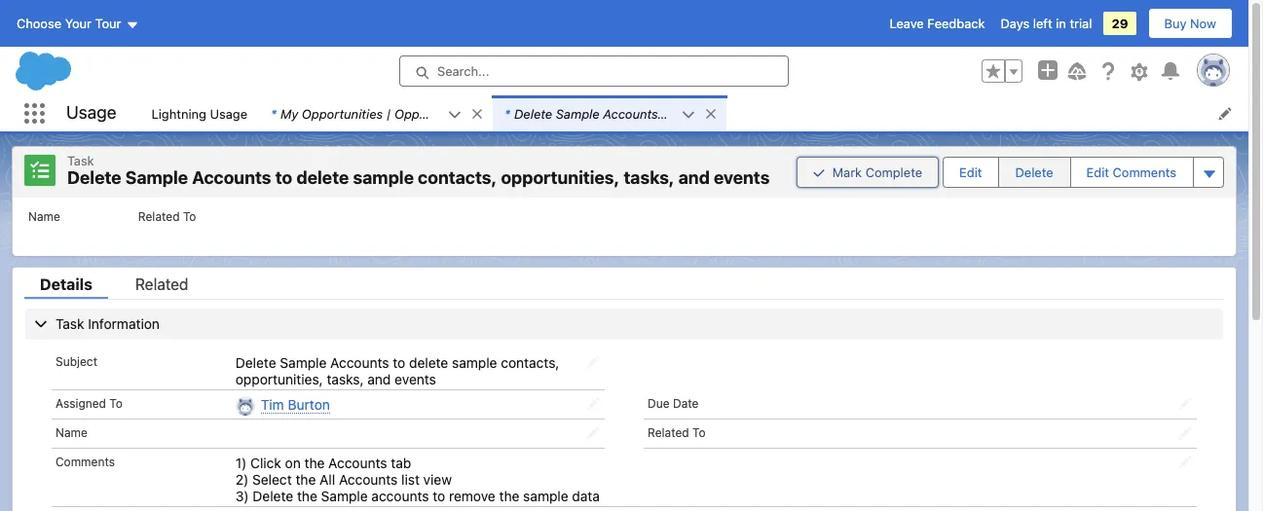 Task type: vqa. For each thing, say whether or not it's contained in the screenshot.
2nd EDIT from right
yes



Task type: locate. For each thing, give the bounding box(es) containing it.
task inside task delete sample accounts to delete sample contacts, opportunities, tasks, and events
[[67, 153, 94, 169]]

edit for edit
[[960, 164, 983, 180]]

edit
[[960, 164, 983, 180], [1087, 164, 1110, 180]]

complete
[[866, 164, 923, 180]]

task for information
[[56, 315, 84, 332]]

sample inside 1) click on the accounts tab 2) select the all accounts list view 3) delete the sample accounts to remove the sample data
[[524, 488, 569, 505]]

details link
[[24, 275, 108, 299]]

1 horizontal spatial *
[[505, 106, 511, 121]]

list item
[[259, 96, 493, 132]]

and inside delete sample accounts to delete sample contacts, opportunities, tasks, and events
[[368, 371, 391, 387]]

sample
[[353, 168, 414, 188], [452, 354, 498, 371], [524, 488, 569, 505]]

list containing name
[[13, 197, 1237, 256]]

text default image right text default icon
[[705, 107, 718, 121]]

delete
[[297, 168, 349, 188], [409, 354, 449, 371]]

select
[[252, 471, 292, 488]]

list containing lightning usage
[[140, 96, 1249, 132]]

1 horizontal spatial sample
[[452, 354, 498, 371]]

opportunities, down the * "link" at the top of the page
[[501, 168, 620, 188]]

related up information
[[135, 275, 189, 293]]

tasks,
[[624, 168, 675, 188], [327, 371, 364, 387]]

0 vertical spatial name
[[28, 209, 60, 224]]

edit button
[[944, 158, 998, 187]]

accounts
[[192, 168, 271, 188], [331, 354, 389, 371], [329, 455, 387, 471], [339, 471, 398, 488]]

events
[[714, 168, 770, 188], [395, 371, 436, 387]]

2 text default image from the left
[[705, 107, 718, 121]]

0 horizontal spatial edit
[[960, 164, 983, 180]]

* left my
[[271, 106, 277, 121]]

0 vertical spatial to
[[183, 209, 196, 224]]

* for *
[[505, 106, 511, 121]]

list for leave feedback link
[[140, 96, 1249, 132]]

to
[[275, 168, 293, 188], [393, 354, 406, 371], [433, 488, 446, 505]]

0 horizontal spatial and
[[368, 371, 391, 387]]

1 horizontal spatial opportunities,
[[501, 168, 620, 188]]

delete
[[1016, 164, 1054, 180], [67, 168, 122, 188], [236, 354, 276, 371], [253, 488, 294, 505]]

0 horizontal spatial contacts,
[[418, 168, 497, 188]]

text default image down search...
[[471, 107, 484, 121]]

1 horizontal spatial text default image
[[705, 107, 718, 121]]

related down due date
[[648, 426, 690, 440]]

my
[[281, 106, 298, 121]]

opportunities, up the tim
[[236, 371, 323, 387]]

tasks, up the burton
[[327, 371, 364, 387]]

details
[[40, 275, 92, 293]]

1 horizontal spatial delete
[[409, 354, 449, 371]]

1 horizontal spatial events
[[714, 168, 770, 188]]

task
[[67, 153, 94, 169], [56, 315, 84, 332]]

your
[[65, 16, 92, 31]]

1 horizontal spatial edit
[[1087, 164, 1110, 180]]

2 horizontal spatial to
[[693, 426, 706, 440]]

accounts inside task delete sample accounts to delete sample contacts, opportunities, tasks, and events
[[192, 168, 271, 188]]

name down the assigned
[[56, 426, 88, 440]]

usage left lightning
[[66, 103, 116, 123]]

0 vertical spatial contacts,
[[418, 168, 497, 188]]

1 vertical spatial group
[[797, 155, 1225, 190]]

0 vertical spatial events
[[714, 168, 770, 188]]

0 horizontal spatial tasks,
[[327, 371, 364, 387]]

text default image
[[471, 107, 484, 121], [705, 107, 718, 121]]

tour
[[95, 16, 121, 31]]

text default image inside list item
[[471, 107, 484, 121]]

to inside 1) click on the accounts tab 2) select the all accounts list view 3) delete the sample accounts to remove the sample data
[[433, 488, 446, 505]]

text default image for "*" list item
[[705, 107, 718, 121]]

delete inside button
[[1016, 164, 1054, 180]]

and down text default icon
[[679, 168, 710, 188]]

0 horizontal spatial to
[[275, 168, 293, 188]]

1 horizontal spatial to
[[393, 354, 406, 371]]

contacts,
[[418, 168, 497, 188], [501, 354, 560, 371]]

search... button
[[400, 56, 789, 87]]

0 vertical spatial task
[[67, 153, 94, 169]]

1 edit from the left
[[960, 164, 983, 180]]

opportunities,
[[501, 168, 620, 188], [236, 371, 323, 387]]

related to
[[138, 209, 196, 224], [648, 426, 706, 440]]

mark
[[833, 164, 863, 180]]

1 horizontal spatial related to
[[648, 426, 706, 440]]

edit right delete button
[[1087, 164, 1110, 180]]

task inside dropdown button
[[56, 315, 84, 332]]

opportunities right |
[[395, 106, 476, 121]]

name up details
[[28, 209, 60, 224]]

and inside task delete sample accounts to delete sample contacts, opportunities, tasks, and events
[[679, 168, 710, 188]]

tasks, inside delete sample accounts to delete sample contacts, opportunities, tasks, and events
[[327, 371, 364, 387]]

contacts, inside task delete sample accounts to delete sample contacts, opportunities, tasks, and events
[[418, 168, 497, 188]]

0 horizontal spatial text default image
[[471, 107, 484, 121]]

0 horizontal spatial *
[[271, 106, 277, 121]]

opportunities, inside task delete sample accounts to delete sample contacts, opportunities, tasks, and events
[[501, 168, 620, 188]]

comments
[[1113, 164, 1177, 180], [56, 455, 115, 470]]

choose your tour
[[17, 16, 121, 31]]

0 vertical spatial sample
[[353, 168, 414, 188]]

mark complete
[[833, 164, 923, 180]]

1 horizontal spatial to
[[183, 209, 196, 224]]

list for the lightning usage link
[[13, 197, 1237, 256]]

accounts inside delete sample accounts to delete sample contacts, opportunities, tasks, and events
[[331, 354, 389, 371]]

2 opportunities from the left
[[395, 106, 476, 121]]

1 horizontal spatial usage
[[210, 106, 248, 121]]

to up related link
[[183, 209, 196, 224]]

1 * from the left
[[271, 106, 277, 121]]

2 vertical spatial to
[[433, 488, 446, 505]]

related to down due date
[[648, 426, 706, 440]]

and up tab
[[368, 371, 391, 387]]

2 horizontal spatial to
[[433, 488, 446, 505]]

group containing mark complete
[[797, 155, 1225, 190]]

0 horizontal spatial related to
[[138, 209, 196, 224]]

date
[[673, 396, 699, 411]]

related up related link
[[138, 209, 180, 224]]

1)
[[236, 455, 247, 471]]

edit for edit comments
[[1087, 164, 1110, 180]]

0 horizontal spatial sample
[[353, 168, 414, 188]]

0 horizontal spatial to
[[109, 396, 123, 411]]

0 vertical spatial opportunities,
[[501, 168, 620, 188]]

opportunities left |
[[302, 106, 383, 121]]

1 text default image from the left
[[471, 107, 484, 121]]

on
[[285, 455, 301, 471]]

related to up related link
[[138, 209, 196, 224]]

opportunities
[[302, 106, 383, 121], [395, 106, 476, 121]]

1 horizontal spatial comments
[[1113, 164, 1177, 180]]

to down date
[[693, 426, 706, 440]]

sample inside delete sample accounts to delete sample contacts, opportunities, tasks, and events
[[280, 354, 327, 371]]

to
[[183, 209, 196, 224], [109, 396, 123, 411], [693, 426, 706, 440]]

delete inside task delete sample accounts to delete sample contacts, opportunities, tasks, and events
[[67, 168, 122, 188]]

0 vertical spatial to
[[275, 168, 293, 188]]

feedback
[[928, 16, 986, 31]]

list
[[140, 96, 1249, 132], [13, 197, 1237, 256]]

0 horizontal spatial events
[[395, 371, 436, 387]]

sample
[[126, 168, 188, 188], [280, 354, 327, 371], [321, 488, 368, 505]]

29
[[1112, 16, 1129, 31]]

data
[[572, 488, 600, 505]]

sample up the burton
[[280, 354, 327, 371]]

1 vertical spatial list
[[13, 197, 1237, 256]]

delete inside 1) click on the accounts tab 2) select the all accounts list view 3) delete the sample accounts to remove the sample data
[[253, 488, 294, 505]]

and
[[679, 168, 710, 188], [368, 371, 391, 387]]

2 vertical spatial sample
[[524, 488, 569, 505]]

0 vertical spatial comments
[[1113, 164, 1177, 180]]

to right the assigned
[[109, 396, 123, 411]]

1 horizontal spatial opportunities
[[395, 106, 476, 121]]

1 horizontal spatial tasks,
[[624, 168, 675, 188]]

2 horizontal spatial sample
[[524, 488, 569, 505]]

usage
[[66, 103, 116, 123], [210, 106, 248, 121]]

task information
[[56, 315, 160, 332]]

0 vertical spatial list
[[140, 96, 1249, 132]]

0 horizontal spatial opportunities
[[302, 106, 383, 121]]

1 vertical spatial events
[[395, 371, 436, 387]]

1 vertical spatial to
[[393, 354, 406, 371]]

|
[[387, 106, 391, 121]]

1 vertical spatial contacts,
[[501, 354, 560, 371]]

* inside list item
[[271, 106, 277, 121]]

0 horizontal spatial delete
[[297, 168, 349, 188]]

2 edit from the left
[[1087, 164, 1110, 180]]

0 horizontal spatial comments
[[56, 455, 115, 470]]

2 vertical spatial to
[[693, 426, 706, 440]]

*
[[271, 106, 277, 121], [505, 106, 511, 121]]

0 vertical spatial tasks,
[[624, 168, 675, 188]]

list
[[402, 471, 420, 488]]

2 vertical spatial sample
[[321, 488, 368, 505]]

days
[[1001, 16, 1030, 31]]

to inside task delete sample accounts to delete sample contacts, opportunities, tasks, and events
[[275, 168, 293, 188]]

sample left accounts on the bottom left
[[321, 488, 368, 505]]

1 vertical spatial tasks,
[[327, 371, 364, 387]]

1 vertical spatial and
[[368, 371, 391, 387]]

1 vertical spatial delete
[[409, 354, 449, 371]]

the
[[305, 455, 325, 471], [296, 471, 316, 488], [297, 488, 318, 505], [499, 488, 520, 505]]

leave feedback link
[[890, 16, 986, 31]]

0 vertical spatial sample
[[126, 168, 188, 188]]

2)
[[236, 471, 249, 488]]

0 vertical spatial related
[[138, 209, 180, 224]]

trial
[[1070, 16, 1093, 31]]

1 vertical spatial sample
[[452, 354, 498, 371]]

1 vertical spatial sample
[[280, 354, 327, 371]]

text default image inside "*" list item
[[705, 107, 718, 121]]

events inside delete sample accounts to delete sample contacts, opportunities, tasks, and events
[[395, 371, 436, 387]]

1 vertical spatial task
[[56, 315, 84, 332]]

1 horizontal spatial and
[[679, 168, 710, 188]]

1 vertical spatial name
[[56, 426, 88, 440]]

* down search... button
[[505, 106, 511, 121]]

1 horizontal spatial contacts,
[[501, 354, 560, 371]]

related
[[138, 209, 180, 224], [135, 275, 189, 293], [648, 426, 690, 440]]

delete inside delete sample accounts to delete sample contacts, opportunities, tasks, and events
[[409, 354, 449, 371]]

name
[[28, 209, 60, 224], [56, 426, 88, 440]]

1 vertical spatial opportunities,
[[236, 371, 323, 387]]

0 horizontal spatial opportunities,
[[236, 371, 323, 387]]

task delete sample accounts to delete sample contacts, opportunities, tasks, and events
[[67, 153, 770, 188]]

sample down lightning
[[126, 168, 188, 188]]

lightning usage
[[151, 106, 248, 121]]

in
[[1057, 16, 1067, 31]]

0 vertical spatial and
[[679, 168, 710, 188]]

tab
[[391, 455, 412, 471]]

1 vertical spatial related
[[135, 275, 189, 293]]

usage right lightning
[[210, 106, 248, 121]]

group
[[982, 59, 1023, 83], [797, 155, 1225, 190]]

0 vertical spatial delete
[[297, 168, 349, 188]]

2 * from the left
[[505, 106, 511, 121]]

* inside "link"
[[505, 106, 511, 121]]

click
[[251, 455, 281, 471]]

tasks, down "*" list item
[[624, 168, 675, 188]]

* my opportunities | opportunities
[[271, 106, 476, 121]]

edit left delete button
[[960, 164, 983, 180]]

buy
[[1165, 16, 1187, 31]]



Task type: describe. For each thing, give the bounding box(es) containing it.
1) click on the accounts tab 2) select the all accounts list view 3) delete the sample accounts to remove the sample data
[[236, 455, 600, 505]]

1 vertical spatial related to
[[648, 426, 706, 440]]

comments inside button
[[1113, 164, 1177, 180]]

opportunities, inside delete sample accounts to delete sample contacts, opportunities, tasks, and events
[[236, 371, 323, 387]]

left
[[1034, 16, 1053, 31]]

tasks, inside task delete sample accounts to delete sample contacts, opportunities, tasks, and events
[[624, 168, 675, 188]]

remove
[[449, 488, 496, 505]]

task for delete
[[67, 153, 94, 169]]

mark complete button
[[797, 157, 940, 188]]

* list item
[[493, 96, 727, 132]]

view
[[424, 471, 452, 488]]

sample inside 1) click on the accounts tab 2) select the all accounts list view 3) delete the sample accounts to remove the sample data
[[321, 488, 368, 505]]

task information button
[[25, 308, 1224, 340]]

1 vertical spatial to
[[109, 396, 123, 411]]

leave
[[890, 16, 925, 31]]

assigned to
[[56, 396, 123, 411]]

accounts
[[372, 488, 429, 505]]

due
[[648, 396, 670, 411]]

0 horizontal spatial usage
[[66, 103, 116, 123]]

1 opportunities from the left
[[302, 106, 383, 121]]

* link
[[493, 96, 682, 132]]

sample inside delete sample accounts to delete sample contacts, opportunities, tasks, and events
[[452, 354, 498, 371]]

2 vertical spatial related
[[648, 426, 690, 440]]

choose
[[17, 16, 61, 31]]

text default image for list item containing *
[[471, 107, 484, 121]]

choose your tour button
[[16, 8, 140, 39]]

burton
[[288, 396, 330, 413]]

subject
[[56, 354, 97, 369]]

to inside delete sample accounts to delete sample contacts, opportunities, tasks, and events
[[393, 354, 406, 371]]

0 vertical spatial related to
[[138, 209, 196, 224]]

search...
[[438, 63, 490, 79]]

delete inside delete sample accounts to delete sample contacts, opportunities, tasks, and events
[[236, 354, 276, 371]]

tim
[[261, 396, 284, 413]]

tim burton
[[261, 396, 330, 413]]

leave feedback
[[890, 16, 986, 31]]

sample inside task delete sample accounts to delete sample contacts, opportunities, tasks, and events
[[353, 168, 414, 188]]

contacts, inside delete sample accounts to delete sample contacts, opportunities, tasks, and events
[[501, 354, 560, 371]]

buy now button
[[1149, 8, 1234, 39]]

1 vertical spatial comments
[[56, 455, 115, 470]]

tim burton link
[[261, 396, 330, 414]]

sample inside task delete sample accounts to delete sample contacts, opportunities, tasks, and events
[[126, 168, 188, 188]]

delete button
[[1000, 158, 1070, 187]]

information
[[88, 315, 160, 332]]

assigned
[[56, 396, 106, 411]]

buy now
[[1165, 16, 1217, 31]]

delete sample accounts to delete sample contacts, opportunities, tasks, and events
[[236, 354, 560, 387]]

lightning usage link
[[140, 96, 259, 132]]

now
[[1191, 16, 1217, 31]]

edit comments
[[1087, 164, 1177, 180]]

list item containing *
[[259, 96, 493, 132]]

due date
[[648, 396, 699, 411]]

all
[[320, 471, 335, 488]]

0 vertical spatial group
[[982, 59, 1023, 83]]

* for * my opportunities | opportunities
[[271, 106, 277, 121]]

text default image
[[682, 108, 696, 122]]

days left in trial
[[1001, 16, 1093, 31]]

name inside list
[[28, 209, 60, 224]]

lightning
[[151, 106, 207, 121]]

edit comments button
[[1072, 158, 1193, 187]]

delete inside task delete sample accounts to delete sample contacts, opportunities, tasks, and events
[[297, 168, 349, 188]]

events inside task delete sample accounts to delete sample contacts, opportunities, tasks, and events
[[714, 168, 770, 188]]

related inside list
[[138, 209, 180, 224]]

related link
[[120, 275, 204, 299]]

3)
[[236, 488, 249, 505]]



